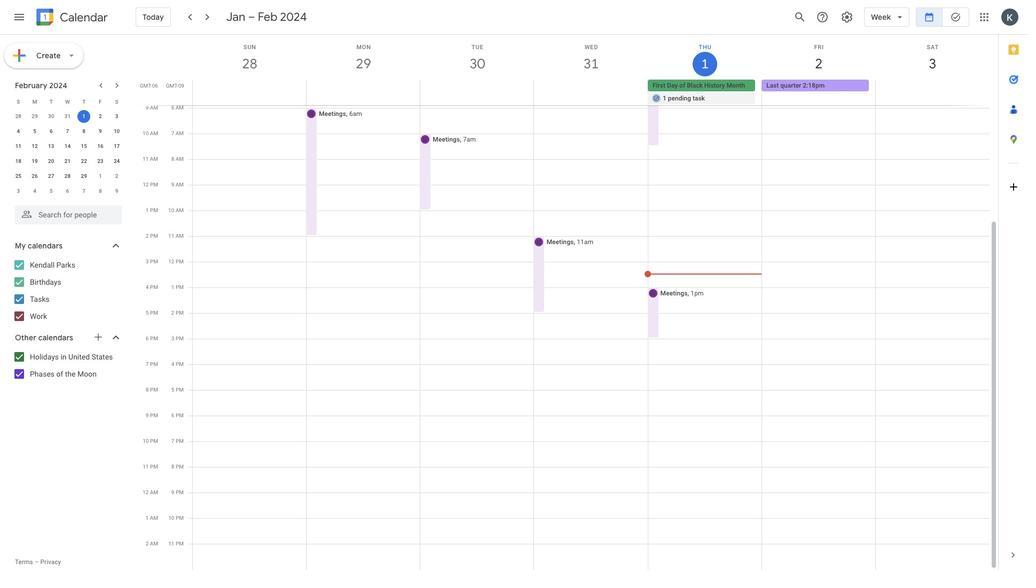Task type: locate. For each thing, give the bounding box(es) containing it.
0 horizontal spatial 12 pm
[[143, 182, 158, 188]]

gmt- for 09
[[166, 83, 178, 89]]

march 2 element
[[110, 170, 123, 183]]

calendars inside dropdown button
[[38, 333, 73, 343]]

30 inside row
[[48, 113, 54, 119]]

29 down m
[[32, 113, 38, 119]]

first day of black history month
[[653, 82, 746, 89]]

s
[[17, 99, 20, 104], [115, 99, 118, 104]]

29 inside 'mon 29'
[[356, 55, 371, 73]]

9 am down gmt-06
[[146, 105, 158, 111]]

1 horizontal spatial 12 pm
[[169, 259, 184, 265]]

3 link
[[921, 52, 946, 76]]

31 down w
[[65, 113, 71, 119]]

0 vertical spatial 10 am
[[143, 130, 158, 136]]

10 up 12 am
[[143, 438, 149, 444]]

privacy
[[40, 559, 61, 566]]

of
[[680, 82, 686, 89], [56, 370, 63, 378]]

0 horizontal spatial 7 pm
[[146, 361, 158, 367]]

1 vertical spatial 9 am
[[171, 182, 184, 188]]

2 pm
[[146, 233, 158, 239], [172, 310, 184, 316]]

0 vertical spatial 9 pm
[[146, 413, 158, 419]]

1 inside button
[[663, 95, 667, 102]]

jan
[[226, 10, 246, 25]]

row up march 6 element
[[10, 169, 125, 184]]

first day of black history month button
[[648, 80, 756, 91]]

2 vertical spatial 29
[[81, 173, 87, 179]]

row down w
[[10, 109, 125, 124]]

10 pm right 1 am
[[169, 515, 184, 521]]

1 vertical spatial –
[[35, 559, 39, 566]]

8
[[82, 128, 86, 134], [171, 156, 174, 162], [99, 188, 102, 194], [146, 387, 149, 393], [172, 464, 175, 470]]

9 pm
[[146, 413, 158, 419], [172, 490, 184, 496]]

1 link
[[693, 52, 718, 76]]

30 link
[[465, 52, 490, 76]]

quarter
[[781, 82, 802, 89]]

0 horizontal spatial 10 pm
[[143, 438, 158, 444]]

2024 up w
[[49, 81, 67, 90]]

gmt- left gmt-09
[[140, 83, 152, 89]]

16 element
[[94, 140, 107, 153]]

thu 1
[[699, 44, 712, 73]]

0 vertical spatial 8 pm
[[146, 387, 158, 393]]

1 gmt- from the left
[[140, 83, 152, 89]]

0 horizontal spatial gmt-
[[140, 83, 152, 89]]

terms
[[15, 559, 33, 566]]

10 up 17
[[114, 128, 120, 134]]

6 cell from the left
[[876, 80, 990, 105]]

28 for the 28 element on the left top
[[65, 173, 71, 179]]

calendars up in
[[38, 333, 73, 343]]

of inside the 'first day of black history month' button
[[680, 82, 686, 89]]

1 vertical spatial 11 pm
[[169, 541, 184, 547]]

of left the on the left
[[56, 370, 63, 378]]

28 down sun
[[242, 55, 257, 73]]

, for 1pm
[[688, 290, 690, 297]]

birthdays
[[30, 278, 61, 287]]

sat
[[928, 44, 940, 51]]

0 vertical spatial 5 pm
[[146, 310, 158, 316]]

t up 1 cell at the top left of the page
[[82, 99, 86, 104]]

1 horizontal spatial 4 pm
[[172, 361, 184, 367]]

24 element
[[110, 155, 123, 168]]

5
[[33, 128, 36, 134], [50, 188, 53, 194], [146, 310, 149, 316], [172, 387, 175, 393]]

20 element
[[45, 155, 58, 168]]

1 horizontal spatial 31
[[583, 55, 599, 73]]

calendars up kendall
[[28, 241, 63, 251]]

11 pm
[[143, 464, 158, 470], [169, 541, 184, 547]]

– right terms link
[[35, 559, 39, 566]]

0 horizontal spatial 11 am
[[143, 156, 158, 162]]

1 horizontal spatial 30
[[469, 55, 485, 73]]

m
[[32, 99, 37, 104]]

0 vertical spatial 29
[[356, 55, 371, 73]]

calendars
[[28, 241, 63, 251], [38, 333, 73, 343]]

calendars inside "dropdown button"
[[28, 241, 63, 251]]

meetings for meetings , 1pm
[[661, 290, 688, 297]]

0 horizontal spatial 28
[[15, 113, 21, 119]]

4 cell from the left
[[535, 80, 648, 105]]

0 vertical spatial –
[[248, 10, 255, 25]]

,
[[346, 110, 348, 118], [460, 136, 462, 143], [574, 238, 576, 246], [688, 290, 690, 297]]

30 right 'january 29' element
[[48, 113, 54, 119]]

terms link
[[15, 559, 33, 566]]

1 horizontal spatial 9 pm
[[172, 490, 184, 496]]

1 vertical spatial 7 pm
[[172, 438, 184, 444]]

1 vertical spatial 2 pm
[[172, 310, 184, 316]]

2 horizontal spatial 28
[[242, 55, 257, 73]]

, for 11am
[[574, 238, 576, 246]]

17
[[114, 143, 120, 149]]

0 horizontal spatial t
[[50, 99, 53, 104]]

0 horizontal spatial 29
[[32, 113, 38, 119]]

12
[[32, 143, 38, 149], [143, 182, 149, 188], [169, 259, 175, 265], [143, 490, 149, 496]]

row containing 4
[[10, 124, 125, 139]]

10 right 1 am
[[169, 515, 175, 521]]

1 t from the left
[[50, 99, 53, 104]]

meetings left 11am
[[547, 238, 574, 246]]

0 vertical spatial 2 pm
[[146, 233, 158, 239]]

of inside other calendars list
[[56, 370, 63, 378]]

31 down wed
[[583, 55, 599, 73]]

0 horizontal spatial 30
[[48, 113, 54, 119]]

calendar element
[[34, 6, 108, 30]]

meetings left 6am
[[319, 110, 346, 118]]

march 7 element
[[78, 185, 90, 198]]

row up 14
[[10, 124, 125, 139]]

10 pm
[[143, 438, 158, 444], [169, 515, 184, 521]]

10 am
[[143, 130, 158, 136], [168, 207, 184, 213]]

meetings left 1pm
[[661, 290, 688, 297]]

1, today element
[[78, 110, 90, 123]]

row
[[188, 80, 999, 105], [10, 94, 125, 109], [10, 109, 125, 124], [10, 124, 125, 139], [10, 139, 125, 154], [10, 154, 125, 169], [10, 169, 125, 184], [10, 184, 125, 199]]

29 for 'january 29' element
[[32, 113, 38, 119]]

row containing s
[[10, 94, 125, 109]]

1 horizontal spatial 11 pm
[[169, 541, 184, 547]]

1 s from the left
[[17, 99, 20, 104]]

task_alt
[[951, 12, 962, 22]]

january 31 element
[[61, 110, 74, 123]]

january 29 element
[[28, 110, 41, 123]]

21 element
[[61, 155, 74, 168]]

1 vertical spatial 12 pm
[[169, 259, 184, 265]]

0 vertical spatial 31
[[583, 55, 599, 73]]

today button
[[136, 4, 171, 30]]

0 vertical spatial 12 pm
[[143, 182, 158, 188]]

0 vertical spatial calendars
[[28, 241, 63, 251]]

1 vertical spatial 2024
[[49, 81, 67, 90]]

0 horizontal spatial s
[[17, 99, 20, 104]]

t up "january 30" element
[[50, 99, 53, 104]]

0 vertical spatial 6 pm
[[146, 336, 158, 342]]

row group
[[10, 109, 125, 199]]

0 horizontal spatial 9 am
[[146, 105, 158, 111]]

5 cell from the left
[[648, 80, 762, 105]]

11
[[15, 143, 21, 149], [143, 156, 149, 162], [168, 233, 174, 239], [143, 464, 149, 470], [169, 541, 175, 547]]

0 horizontal spatial 2024
[[49, 81, 67, 90]]

9 am down 8 am
[[171, 182, 184, 188]]

1 vertical spatial 29
[[32, 113, 38, 119]]

1 horizontal spatial t
[[82, 99, 86, 104]]

11 pm up 12 am
[[143, 464, 158, 470]]

6 pm
[[146, 336, 158, 342], [172, 413, 184, 419]]

29 down mon
[[356, 55, 371, 73]]

0 horizontal spatial 6 pm
[[146, 336, 158, 342]]

10 am down 8 am
[[168, 207, 184, 213]]

1 horizontal spatial 29
[[81, 173, 87, 179]]

9 am
[[146, 105, 158, 111], [171, 182, 184, 188]]

30
[[469, 55, 485, 73], [48, 113, 54, 119]]

5 pm
[[146, 310, 158, 316], [172, 387, 184, 393]]

march 9 element
[[110, 185, 123, 198]]

row group containing 28
[[10, 109, 125, 199]]

week
[[872, 12, 892, 22]]

1 vertical spatial 11 am
[[168, 233, 184, 239]]

1 horizontal spatial 6 pm
[[172, 413, 184, 419]]

s right f
[[115, 99, 118, 104]]

, left 6am
[[346, 110, 348, 118]]

grid
[[137, 35, 999, 570]]

cell
[[193, 80, 307, 105], [307, 80, 421, 105], [421, 80, 535, 105], [535, 80, 648, 105], [648, 80, 762, 105], [876, 80, 990, 105]]

tab list
[[1000, 35, 1029, 540]]

0 horizontal spatial 8 pm
[[146, 387, 158, 393]]

1 horizontal spatial 1 pm
[[172, 284, 184, 290]]

30 down the tue
[[469, 55, 485, 73]]

other calendars list
[[2, 349, 133, 383]]

calendar heading
[[58, 10, 108, 25]]

1 am
[[146, 515, 158, 521]]

18 element
[[12, 155, 25, 168]]

row up "january 31" element
[[10, 94, 125, 109]]

12 pm
[[143, 182, 158, 188], [169, 259, 184, 265]]

s up january 28 "element"
[[17, 99, 20, 104]]

0 horizontal spatial 11 pm
[[143, 464, 158, 470]]

27 element
[[45, 170, 58, 183]]

row up 21
[[10, 139, 125, 154]]

– for privacy
[[35, 559, 39, 566]]

0 horizontal spatial –
[[35, 559, 39, 566]]

, for 6am
[[346, 110, 348, 118]]

29
[[356, 55, 371, 73], [32, 113, 38, 119], [81, 173, 87, 179]]

0 vertical spatial 28
[[242, 55, 257, 73]]

10 am left 7 am
[[143, 130, 158, 136]]

1 horizontal spatial 3 pm
[[172, 336, 184, 342]]

march 4 element
[[28, 185, 41, 198]]

2 t from the left
[[82, 99, 86, 104]]

1 vertical spatial calendars
[[38, 333, 73, 343]]

moon
[[77, 370, 97, 378]]

9 inside 'element'
[[115, 188, 118, 194]]

– right jan
[[248, 10, 255, 25]]

19 element
[[28, 155, 41, 168]]

–
[[248, 10, 255, 25], [35, 559, 39, 566]]

1 horizontal spatial s
[[115, 99, 118, 104]]

0 horizontal spatial 31
[[65, 113, 71, 119]]

1 horizontal spatial 5 pm
[[172, 387, 184, 393]]

3 cell from the left
[[421, 80, 535, 105]]

1 vertical spatial 6 pm
[[172, 413, 184, 419]]

my calendars button
[[2, 237, 133, 254]]

2 gmt- from the left
[[166, 83, 178, 89]]

0 vertical spatial of
[[680, 82, 686, 89]]

28 inside "element"
[[15, 113, 21, 119]]

2 horizontal spatial 29
[[356, 55, 371, 73]]

2024
[[280, 10, 307, 25], [49, 81, 67, 90]]

row down the 28 element on the left top
[[10, 184, 125, 199]]

28 down 21 "element"
[[65, 173, 71, 179]]

date_range button
[[917, 4, 943, 30]]

16
[[97, 143, 103, 149]]

1 vertical spatial 30
[[48, 113, 54, 119]]

31 link
[[579, 52, 604, 76]]

0 vertical spatial 2024
[[280, 10, 307, 25]]

, left 1pm
[[688, 290, 690, 297]]

1 vertical spatial of
[[56, 370, 63, 378]]

Search for people text field
[[21, 205, 115, 225]]

1 horizontal spatial 28
[[65, 173, 71, 179]]

sun
[[244, 44, 257, 51]]

28
[[242, 55, 257, 73], [15, 113, 21, 119], [65, 173, 71, 179]]

meetings
[[319, 110, 346, 118], [433, 136, 460, 143], [547, 238, 574, 246], [661, 290, 688, 297]]

grid containing 28
[[137, 35, 999, 570]]

calendars for my calendars
[[28, 241, 63, 251]]

28 left 'january 29' element
[[15, 113, 21, 119]]

1 horizontal spatial of
[[680, 82, 686, 89]]

add other calendars image
[[93, 332, 104, 343]]

1 horizontal spatial –
[[248, 10, 255, 25]]

2024 right feb
[[280, 10, 307, 25]]

29 down 22 element
[[81, 173, 87, 179]]

4 pm
[[146, 284, 158, 290], [172, 361, 184, 367]]

29 element
[[78, 170, 90, 183]]

meetings left 7am
[[433, 136, 460, 143]]

12 element
[[28, 140, 41, 153]]

0 horizontal spatial of
[[56, 370, 63, 378]]

1 horizontal spatial 10 am
[[168, 207, 184, 213]]

1 pm
[[146, 207, 158, 213], [172, 284, 184, 290]]

22 element
[[78, 155, 90, 168]]

11 pm right 2 am
[[169, 541, 184, 547]]

row containing 11
[[10, 139, 125, 154]]

gmt- for 06
[[140, 83, 152, 89]]

11 am
[[143, 156, 158, 162], [168, 233, 184, 239]]

history
[[705, 82, 726, 89]]

2 s from the left
[[115, 99, 118, 104]]

task_alt button
[[943, 4, 970, 30]]

2
[[815, 55, 823, 73], [99, 113, 102, 119], [115, 173, 118, 179], [146, 233, 149, 239], [172, 310, 175, 316], [146, 541, 149, 547]]

, left 7am
[[460, 136, 462, 143]]

week button
[[865, 4, 910, 30]]

thu
[[699, 44, 712, 51]]

, left 11am
[[574, 238, 576, 246]]

2 cell from the left
[[307, 80, 421, 105]]

0 vertical spatial 3 pm
[[146, 259, 158, 265]]

2 vertical spatial 28
[[65, 173, 71, 179]]

1 horizontal spatial gmt-
[[166, 83, 178, 89]]

row down 14 element
[[10, 154, 125, 169]]

1 horizontal spatial 2024
[[280, 10, 307, 25]]

4
[[17, 128, 20, 134], [33, 188, 36, 194], [146, 284, 149, 290], [172, 361, 175, 367]]

row containing 28
[[10, 109, 125, 124]]

1 vertical spatial 9 pm
[[172, 490, 184, 496]]

1 horizontal spatial 8 pm
[[172, 464, 184, 470]]

28 for january 28 "element"
[[15, 113, 21, 119]]

meetings for meetings , 11am
[[547, 238, 574, 246]]

row down 31 link
[[188, 80, 999, 105]]

gmt- right 06 at the left of page
[[166, 83, 178, 89]]

10 pm up 12 am
[[143, 438, 158, 444]]

None search field
[[0, 201, 133, 225]]

1 vertical spatial 10 pm
[[169, 515, 184, 521]]

0 horizontal spatial 4 pm
[[146, 284, 158, 290]]

phases of the moon
[[30, 370, 97, 378]]

1 horizontal spatial 9 am
[[171, 182, 184, 188]]

0 vertical spatial 7 pm
[[146, 361, 158, 367]]

meetings for meetings , 6am
[[319, 110, 346, 118]]

0 vertical spatial 1 pm
[[146, 207, 158, 213]]

31
[[583, 55, 599, 73], [65, 113, 71, 119]]

1 vertical spatial 28
[[15, 113, 21, 119]]

march 3 element
[[12, 185, 25, 198]]

meetings , 11am
[[547, 238, 594, 246]]

1 vertical spatial 8 pm
[[172, 464, 184, 470]]

1 vertical spatial 31
[[65, 113, 71, 119]]

2:18pm
[[804, 82, 825, 89]]

1 vertical spatial 5 pm
[[172, 387, 184, 393]]

wed 31
[[583, 44, 599, 73]]

of right day
[[680, 82, 686, 89]]

11 element
[[12, 140, 25, 153]]

row containing first day of black history month
[[188, 80, 999, 105]]

march 1 element
[[94, 170, 107, 183]]



Task type: describe. For each thing, give the bounding box(es) containing it.
holidays in united states
[[30, 353, 113, 361]]

in
[[61, 353, 67, 361]]

0 horizontal spatial 5 pm
[[146, 310, 158, 316]]

3 inside sat 3
[[929, 55, 937, 73]]

tue
[[472, 44, 484, 51]]

29 for 29 element
[[81, 173, 87, 179]]

march 5 element
[[45, 185, 58, 198]]

1 horizontal spatial 10 pm
[[169, 515, 184, 521]]

last
[[767, 82, 779, 89]]

other calendars
[[15, 333, 73, 343]]

0 vertical spatial 10 pm
[[143, 438, 158, 444]]

11 inside row
[[15, 143, 21, 149]]

10 right the '10' element in the left of the page
[[143, 130, 149, 136]]

date_range
[[925, 12, 935, 22]]

1 horizontal spatial 11 am
[[168, 233, 184, 239]]

parks
[[56, 261, 75, 269]]

26 element
[[28, 170, 41, 183]]

1pm
[[691, 290, 704, 297]]

1 vertical spatial 1 pm
[[172, 284, 184, 290]]

my calendars
[[15, 241, 63, 251]]

row containing 25
[[10, 169, 125, 184]]

united
[[68, 353, 90, 361]]

14
[[65, 143, 71, 149]]

row containing 3
[[10, 184, 125, 199]]

terms – privacy
[[15, 559, 61, 566]]

2 am
[[146, 541, 158, 547]]

0 vertical spatial 11 pm
[[143, 464, 158, 470]]

23
[[97, 158, 103, 164]]

31 inside row
[[65, 113, 71, 119]]

8 am
[[171, 156, 184, 162]]

28 element
[[61, 170, 74, 183]]

last quarter 2:18pm
[[767, 82, 825, 89]]

0 vertical spatial 9 am
[[146, 105, 158, 111]]

privacy link
[[40, 559, 61, 566]]

february
[[15, 81, 47, 90]]

meetings , 1pm
[[661, 290, 704, 297]]

first
[[653, 82, 666, 89]]

january 28 element
[[12, 110, 25, 123]]

february 2024
[[15, 81, 67, 90]]

– for feb
[[248, 10, 255, 25]]

21
[[65, 158, 71, 164]]

1 vertical spatial 10 am
[[168, 207, 184, 213]]

31 inside 'wed 31'
[[583, 55, 599, 73]]

settings menu image
[[841, 11, 854, 24]]

09
[[178, 83, 184, 89]]

day
[[668, 82, 678, 89]]

17 element
[[110, 140, 123, 153]]

black
[[687, 82, 703, 89]]

0 horizontal spatial 2 pm
[[146, 233, 158, 239]]

14 element
[[61, 140, 74, 153]]

1 cell
[[76, 109, 92, 124]]

task
[[693, 95, 706, 102]]

2 inside fri 2
[[815, 55, 823, 73]]

month
[[727, 82, 746, 89]]

12 inside row
[[32, 143, 38, 149]]

kendall
[[30, 261, 55, 269]]

sun 28
[[242, 44, 257, 73]]

main drawer image
[[13, 11, 26, 24]]

other calendars button
[[2, 329, 133, 346]]

my calendars list
[[2, 257, 133, 325]]

1 inside "thu 1"
[[701, 56, 709, 73]]

0 horizontal spatial 1 pm
[[146, 207, 158, 213]]

10 inside row
[[114, 128, 120, 134]]

15
[[81, 143, 87, 149]]

12 am
[[143, 490, 158, 496]]

1 vertical spatial 3 pm
[[172, 336, 184, 342]]

other
[[15, 333, 36, 343]]

0 horizontal spatial 3 pm
[[146, 259, 158, 265]]

1 horizontal spatial 7 pm
[[172, 438, 184, 444]]

meetings , 6am
[[319, 110, 362, 118]]

7 am
[[171, 130, 184, 136]]

20
[[48, 158, 54, 164]]

the
[[65, 370, 76, 378]]

calendars for other calendars
[[38, 333, 73, 343]]

0 horizontal spatial 9 pm
[[146, 413, 158, 419]]

march 6 element
[[61, 185, 74, 198]]

f
[[99, 99, 102, 104]]

pending
[[669, 95, 692, 102]]

28 link
[[238, 52, 262, 76]]

wed
[[585, 44, 599, 51]]

26
[[32, 173, 38, 179]]

march 8 element
[[94, 185, 107, 198]]

1 pending task
[[663, 95, 706, 102]]

06
[[152, 83, 158, 89]]

13
[[48, 143, 54, 149]]

0 vertical spatial 4 pm
[[146, 284, 158, 290]]

10 down 8 am
[[168, 207, 174, 213]]

19
[[32, 158, 38, 164]]

fri
[[815, 44, 825, 51]]

sat 3
[[928, 44, 940, 73]]

jan – feb 2024
[[226, 10, 307, 25]]

gmt-09
[[166, 83, 184, 89]]

states
[[92, 353, 113, 361]]

27
[[48, 173, 54, 179]]

calendar
[[60, 10, 108, 25]]

create
[[36, 51, 61, 60]]

15 element
[[78, 140, 90, 153]]

1 pending task button
[[648, 92, 756, 104]]

23 element
[[94, 155, 107, 168]]

row containing 18
[[10, 154, 125, 169]]

last quarter 2:18pm button
[[762, 80, 870, 91]]

11am
[[577, 238, 594, 246]]

6 am
[[171, 105, 184, 111]]

mon
[[357, 44, 371, 51]]

fri 2
[[815, 44, 825, 73]]

mon 29
[[356, 44, 371, 73]]

13 element
[[45, 140, 58, 153]]

cell containing first day of black history month
[[648, 80, 762, 105]]

kendall parks
[[30, 261, 75, 269]]

1 vertical spatial 4 pm
[[172, 361, 184, 367]]

today
[[143, 12, 164, 22]]

7am
[[463, 136, 476, 143]]

1 horizontal spatial 2 pm
[[172, 310, 184, 316]]

tue 30
[[469, 44, 485, 73]]

0 horizontal spatial 10 am
[[143, 130, 158, 136]]

meetings for meetings , 7am
[[433, 136, 460, 143]]

1 cell from the left
[[193, 80, 307, 105]]

february 2024 grid
[[10, 94, 125, 199]]

meetings , 7am
[[433, 136, 476, 143]]

2 link
[[807, 52, 832, 76]]

create button
[[4, 43, 83, 68]]

18
[[15, 158, 21, 164]]

, for 7am
[[460, 136, 462, 143]]

22
[[81, 158, 87, 164]]

0 vertical spatial 30
[[469, 55, 485, 73]]

25
[[15, 173, 21, 179]]

0 vertical spatial 11 am
[[143, 156, 158, 162]]

holidays
[[30, 353, 59, 361]]

25 element
[[12, 170, 25, 183]]

feb
[[258, 10, 278, 25]]

10 element
[[110, 125, 123, 138]]

my
[[15, 241, 26, 251]]

6am
[[350, 110, 362, 118]]

january 30 element
[[45, 110, 58, 123]]



Task type: vqa. For each thing, say whether or not it's contained in the screenshot.


